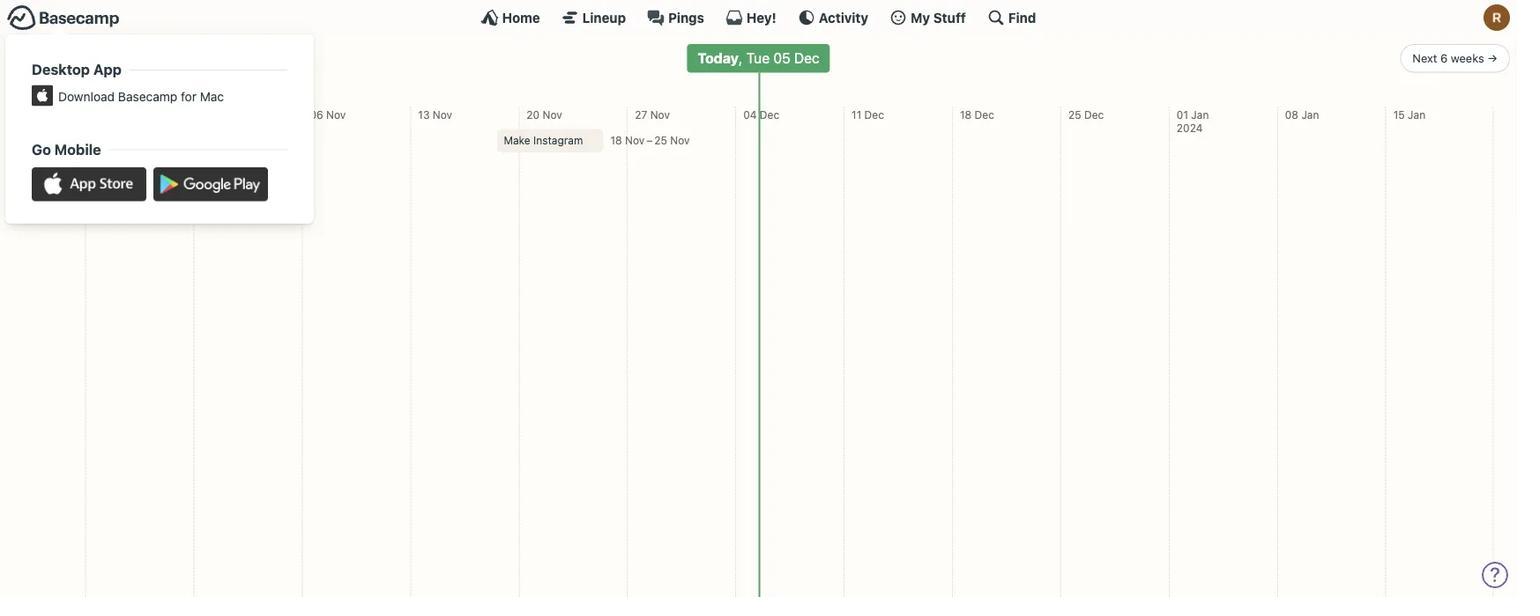 Task type: describe. For each thing, give the bounding box(es) containing it.
06
[[310, 109, 323, 121]]

pings button
[[647, 9, 705, 26]]

jan for 08 jan
[[1302, 109, 1320, 121]]

← prev 6 weeks
[[19, 52, 104, 65]]

next 6 weeks →
[[1413, 52, 1498, 65]]

nov for 18
[[625, 135, 645, 147]]

mobile
[[54, 141, 101, 158]]

20 nov
[[527, 109, 562, 121]]

desktop app
[[32, 61, 122, 78]]

next
[[1413, 52, 1438, 65]]

04
[[744, 109, 757, 121]]

stuff
[[934, 10, 966, 25]]

01 jan 2024
[[1177, 109, 1210, 135]]

my stuff
[[911, 10, 966, 25]]

06 nov
[[310, 109, 346, 121]]

app
[[93, 61, 122, 78]]

13
[[418, 109, 430, 121]]

23 oct
[[93, 109, 127, 121]]

make instagram
[[504, 135, 583, 147]]

←
[[19, 52, 30, 65]]

jan for 15 jan
[[1409, 109, 1426, 121]]

basecamp
[[118, 89, 177, 104]]

instagram
[[534, 135, 583, 147]]

08
[[1286, 109, 1299, 121]]

0 horizontal spatial 25
[[655, 135, 668, 147]]

18 dec
[[960, 109, 995, 121]]

08 jan
[[1286, 109, 1320, 121]]

nov for 06
[[326, 109, 346, 121]]

my
[[911, 10, 931, 25]]

hey! button
[[726, 9, 777, 26]]

27
[[635, 109, 648, 121]]

dec for 04 dec
[[760, 109, 780, 121]]

dec for 18 dec
[[975, 109, 995, 121]]

11
[[852, 109, 862, 121]]

my stuff button
[[890, 9, 966, 26]]

0 vertical spatial 25
[[1069, 109, 1082, 121]]

2024
[[1177, 122, 1203, 135]]

13 nov
[[418, 109, 453, 121]]

home link
[[481, 9, 540, 26]]

desktop
[[32, 61, 90, 78]]

27 nov
[[635, 109, 670, 121]]

make
[[504, 135, 531, 147]]

download basecamp for mac
[[58, 89, 224, 104]]

find
[[1009, 10, 1037, 25]]



Task type: locate. For each thing, give the bounding box(es) containing it.
download on the play store image
[[154, 167, 268, 201]]

01
[[1177, 109, 1189, 121]]

0 vertical spatial 18
[[960, 109, 972, 121]]

1 horizontal spatial 25
[[1069, 109, 1082, 121]]

1 oct from the left
[[109, 109, 127, 121]]

20
[[527, 109, 540, 121]]

go
[[32, 141, 51, 158]]

prev
[[33, 52, 57, 65]]

nov for 13
[[433, 109, 453, 121]]

1 horizontal spatial weeks
[[1451, 52, 1485, 65]]

1 vertical spatial 18
[[611, 135, 622, 147]]

2 oct from the left
[[218, 109, 236, 121]]

11 dec
[[852, 109, 884, 121]]

nov
[[326, 109, 346, 121], [433, 109, 453, 121], [543, 109, 562, 121], [651, 109, 670, 121], [625, 135, 645, 147], [671, 135, 690, 147]]

6 right the prev on the top left of the page
[[60, 52, 67, 65]]

weeks
[[70, 52, 104, 65], [1451, 52, 1485, 65]]

30 oct
[[202, 109, 236, 121]]

nov for 20
[[543, 109, 562, 121]]

2 jan from the left
[[1302, 109, 1320, 121]]

1 dec from the left
[[760, 109, 780, 121]]

15 jan
[[1394, 109, 1426, 121]]

go mobile
[[32, 141, 101, 158]]

home
[[502, 10, 540, 25]]

2 dec from the left
[[865, 109, 884, 121]]

jan inside 01 jan 2024
[[1192, 109, 1210, 121]]

weeks up download
[[70, 52, 104, 65]]

18 nov – 25 nov
[[611, 135, 690, 147]]

30
[[202, 109, 215, 121]]

2 6 from the left
[[1441, 52, 1448, 65]]

2 horizontal spatial jan
[[1409, 109, 1426, 121]]

–
[[647, 135, 653, 147]]

activity link
[[798, 9, 869, 26]]

dec for 25 dec
[[1085, 109, 1104, 121]]

pings
[[669, 10, 705, 25]]

0 horizontal spatial weeks
[[70, 52, 104, 65]]

1 weeks from the left
[[70, 52, 104, 65]]

jan
[[1192, 109, 1210, 121], [1302, 109, 1320, 121], [1409, 109, 1426, 121]]

download basecamp for mac link
[[32, 87, 288, 106]]

0 horizontal spatial jan
[[1192, 109, 1210, 121]]

today
[[698, 50, 739, 67]]

nov left – at the top left of the page
[[625, 135, 645, 147]]

weeks left →
[[1451, 52, 1485, 65]]

download on the app store image
[[32, 167, 146, 201]]

nov right '13'
[[433, 109, 453, 121]]

jan right 08
[[1302, 109, 1320, 121]]

nov for 27
[[651, 109, 670, 121]]

main element
[[0, 0, 1518, 224]]

2 weeks from the left
[[1451, 52, 1485, 65]]

jan right 15
[[1409, 109, 1426, 121]]

→
[[1488, 52, 1498, 65]]

0 horizontal spatial 18
[[611, 135, 622, 147]]

oct right 30
[[218, 109, 236, 121]]

ruby image
[[1484, 4, 1511, 31]]

0 horizontal spatial 6
[[60, 52, 67, 65]]

nov right 27
[[651, 109, 670, 121]]

lineup link
[[562, 9, 626, 26]]

oct
[[109, 109, 127, 121], [218, 109, 236, 121]]

dec
[[760, 109, 780, 121], [865, 109, 884, 121], [975, 109, 995, 121], [1085, 109, 1104, 121]]

1 vertical spatial 25
[[655, 135, 668, 147]]

0 horizontal spatial oct
[[109, 109, 127, 121]]

6
[[60, 52, 67, 65], [1441, 52, 1448, 65]]

activity
[[819, 10, 869, 25]]

18 for 18 dec
[[960, 109, 972, 121]]

jan for 01 jan 2024
[[1192, 109, 1210, 121]]

4 dec from the left
[[1085, 109, 1104, 121]]

25
[[1069, 109, 1082, 121], [655, 135, 668, 147]]

oct for 23 oct
[[109, 109, 127, 121]]

1 horizontal spatial oct
[[218, 109, 236, 121]]

15
[[1394, 109, 1406, 121]]

jan up 2024
[[1192, 109, 1210, 121]]

mac
[[200, 89, 224, 104]]

1 horizontal spatial jan
[[1302, 109, 1320, 121]]

6 right next
[[1441, 52, 1448, 65]]

oct right the 23
[[109, 109, 127, 121]]

switch accounts image
[[7, 4, 120, 32]]

nov right – at the top left of the page
[[671, 135, 690, 147]]

find button
[[988, 9, 1037, 26]]

nov right 06
[[326, 109, 346, 121]]

oct for 30 oct
[[218, 109, 236, 121]]

1 6 from the left
[[60, 52, 67, 65]]

23
[[93, 109, 106, 121]]

3 dec from the left
[[975, 109, 995, 121]]

18
[[960, 109, 972, 121], [611, 135, 622, 147]]

18 for 18 nov – 25 nov
[[611, 135, 622, 147]]

25 dec
[[1069, 109, 1104, 121]]

make instagram link
[[497, 129, 604, 153]]

04 dec
[[744, 109, 780, 121]]

for
[[181, 89, 197, 104]]

3 jan from the left
[[1409, 109, 1426, 121]]

1 jan from the left
[[1192, 109, 1210, 121]]

1 horizontal spatial 18
[[960, 109, 972, 121]]

lineup
[[583, 10, 626, 25]]

hey!
[[747, 10, 777, 25]]

1 horizontal spatial 6
[[1441, 52, 1448, 65]]

nov right '20'
[[543, 109, 562, 121]]

download
[[58, 89, 115, 104]]

dec for 11 dec
[[865, 109, 884, 121]]



Task type: vqa. For each thing, say whether or not it's contained in the screenshot.
WHEN TIM POSTS IN BASECAMP, IT'LL SHOW UP HERE SO YOU CAN KEEP TRACK OF THEIR LATEST UPDATES.
no



